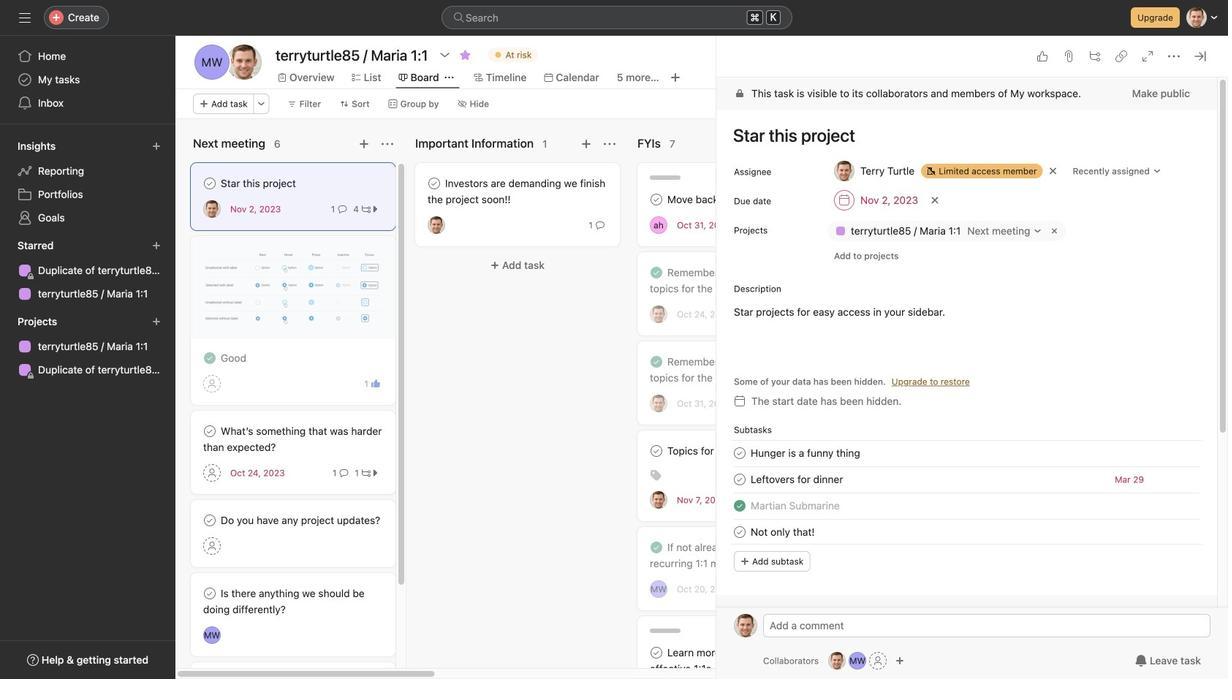Task type: describe. For each thing, give the bounding box(es) containing it.
0 likes. click to like this task image
[[1037, 50, 1049, 62]]

task name text field for 3rd list item from the bottom
[[751, 472, 843, 488]]

2 vertical spatial completed checkbox
[[648, 539, 665, 556]]

task name text field for first list item
[[751, 445, 860, 461]]

1 horizontal spatial add or remove collaborators image
[[896, 657, 905, 665]]

new project or portfolio image
[[152, 317, 161, 326]]

Search tasks, projects, and more text field
[[442, 6, 793, 29]]

open user profile image
[[734, 614, 758, 638]]

add task image
[[358, 138, 370, 150]]

0 horizontal spatial 1 comment image
[[338, 205, 347, 214]]

task name text field for 3rd list item
[[751, 498, 840, 514]]

1 comment image
[[340, 469, 348, 477]]

0 horizontal spatial completed checkbox
[[201, 350, 219, 367]]

4 list item from the top
[[717, 519, 1217, 546]]

tab actions image
[[445, 73, 454, 82]]

remove assignee image
[[1049, 167, 1058, 175]]

add subtask image
[[1089, 50, 1101, 62]]

mark complete image inside list item
[[731, 445, 749, 462]]

1 list item from the top
[[717, 440, 1217, 467]]

task name text field for 4th list item from the top of the main content within star this project dialog
[[751, 524, 815, 540]]

new insights image
[[152, 142, 161, 151]]

remove image
[[1049, 225, 1061, 237]]

remove from starred image
[[460, 49, 471, 61]]

close details image
[[1195, 50, 1206, 62]]

add or remove collaborators image
[[849, 652, 867, 670]]

0 horizontal spatial add or remove collaborators image
[[829, 652, 846, 670]]

1 like. you liked this task image
[[371, 379, 380, 388]]

more actions image
[[257, 99, 266, 108]]

more actions for this task image
[[1168, 50, 1180, 62]]

1 horizontal spatial 1 comment image
[[596, 221, 605, 230]]



Task type: locate. For each thing, give the bounding box(es) containing it.
more section actions image for add task icon
[[604, 138, 616, 150]]

more section actions image
[[382, 138, 393, 150], [604, 138, 616, 150]]

1 comment image
[[338, 205, 347, 214], [596, 221, 605, 230]]

attachments: add a file to this task, star this project image
[[1063, 50, 1075, 62]]

add task image
[[581, 138, 592, 150]]

4 toggle assignee popover image from the top
[[650, 491, 668, 509]]

1 horizontal spatial completed checkbox
[[648, 353, 665, 371]]

completed image
[[201, 350, 219, 367], [648, 353, 665, 371], [731, 497, 749, 515], [648, 539, 665, 556]]

None text field
[[272, 42, 432, 68]]

toggle assignee popover image
[[203, 200, 221, 218], [428, 216, 445, 234], [650, 581, 668, 598], [203, 627, 221, 644]]

3 toggle assignee popover image from the top
[[650, 395, 668, 412]]

main content
[[717, 78, 1217, 679]]

Task Name text field
[[724, 118, 1200, 152], [751, 445, 860, 461]]

2 vertical spatial task name text field
[[751, 524, 815, 540]]

1 task name text field from the top
[[751, 472, 843, 488]]

0 vertical spatial task name text field
[[724, 118, 1200, 152]]

main content inside star this project dialog
[[717, 78, 1217, 679]]

projects element
[[0, 309, 175, 385]]

global element
[[0, 36, 175, 124]]

2 toggle assignee popover image from the top
[[650, 306, 668, 323]]

Task Name text field
[[751, 472, 843, 488], [751, 498, 840, 514], [751, 524, 815, 540]]

completed image
[[648, 264, 665, 282]]

toggle assignee popover image
[[650, 216, 668, 234], [650, 306, 668, 323], [650, 395, 668, 412], [650, 491, 668, 509]]

None field
[[442, 6, 793, 29]]

hide sidebar image
[[19, 12, 31, 23]]

completed checkbox inside list item
[[731, 497, 749, 515]]

0 vertical spatial 1 comment image
[[338, 205, 347, 214]]

1 horizontal spatial more section actions image
[[604, 138, 616, 150]]

task name text field inside list item
[[751, 445, 860, 461]]

copy task link image
[[1116, 50, 1127, 62]]

1 vertical spatial completed checkbox
[[731, 497, 749, 515]]

0 vertical spatial task name text field
[[751, 472, 843, 488]]

Completed checkbox
[[648, 264, 665, 282], [731, 497, 749, 515], [648, 539, 665, 556]]

more section actions image for add task image
[[382, 138, 393, 150]]

3 list item from the top
[[717, 493, 1217, 519]]

insights element
[[0, 133, 175, 233]]

1 toggle assignee popover image from the top
[[650, 216, 668, 234]]

add items to starred image
[[152, 241, 161, 250]]

2 task name text field from the top
[[751, 498, 840, 514]]

1 vertical spatial 1 comment image
[[596, 221, 605, 230]]

1 more section actions image from the left
[[382, 138, 393, 150]]

add or remove collaborators image
[[829, 652, 846, 670], [896, 657, 905, 665]]

mark complete image
[[426, 175, 443, 192], [648, 191, 665, 208], [201, 423, 219, 440], [731, 471, 749, 488], [731, 524, 749, 541], [648, 644, 665, 662]]

star this project dialog
[[717, 0, 1228, 679]]

full screen image
[[1142, 50, 1154, 62]]

Completed checkbox
[[201, 350, 219, 367], [648, 353, 665, 371]]

0 horizontal spatial more section actions image
[[382, 138, 393, 150]]

3 task name text field from the top
[[751, 524, 815, 540]]

2 list item from the top
[[717, 467, 1217, 493]]

add tab image
[[670, 72, 681, 83]]

clear due date image
[[931, 196, 940, 205]]

0 vertical spatial completed checkbox
[[648, 264, 665, 282]]

starred element
[[0, 233, 175, 309]]

Mark complete checkbox
[[201, 175, 219, 192], [648, 191, 665, 208], [648, 442, 665, 460], [731, 445, 749, 462], [201, 512, 219, 529], [731, 524, 749, 541]]

add or remove collaborators image left add or remove collaborators icon
[[829, 652, 846, 670]]

show options image
[[439, 49, 451, 61]]

task name text field for main content within star this project dialog
[[724, 118, 1200, 152]]

list item
[[717, 440, 1217, 467], [717, 467, 1217, 493], [717, 493, 1217, 519], [717, 519, 1217, 546]]

more section actions image right add task icon
[[604, 138, 616, 150]]

Mark complete checkbox
[[426, 175, 443, 192], [201, 423, 219, 440], [731, 471, 749, 488], [201, 585, 219, 602], [648, 644, 665, 662]]

2 more section actions image from the left
[[604, 138, 616, 150]]

1 vertical spatial task name text field
[[751, 445, 860, 461]]

add or remove collaborators image right add or remove collaborators icon
[[896, 657, 905, 665]]

mark complete image
[[201, 175, 219, 192], [648, 442, 665, 460], [731, 445, 749, 462], [201, 512, 219, 529], [201, 585, 219, 602]]

more section actions image right add task image
[[382, 138, 393, 150]]

1 vertical spatial task name text field
[[751, 498, 840, 514]]



Task type: vqa. For each thing, say whether or not it's contained in the screenshot.
Completed option
yes



